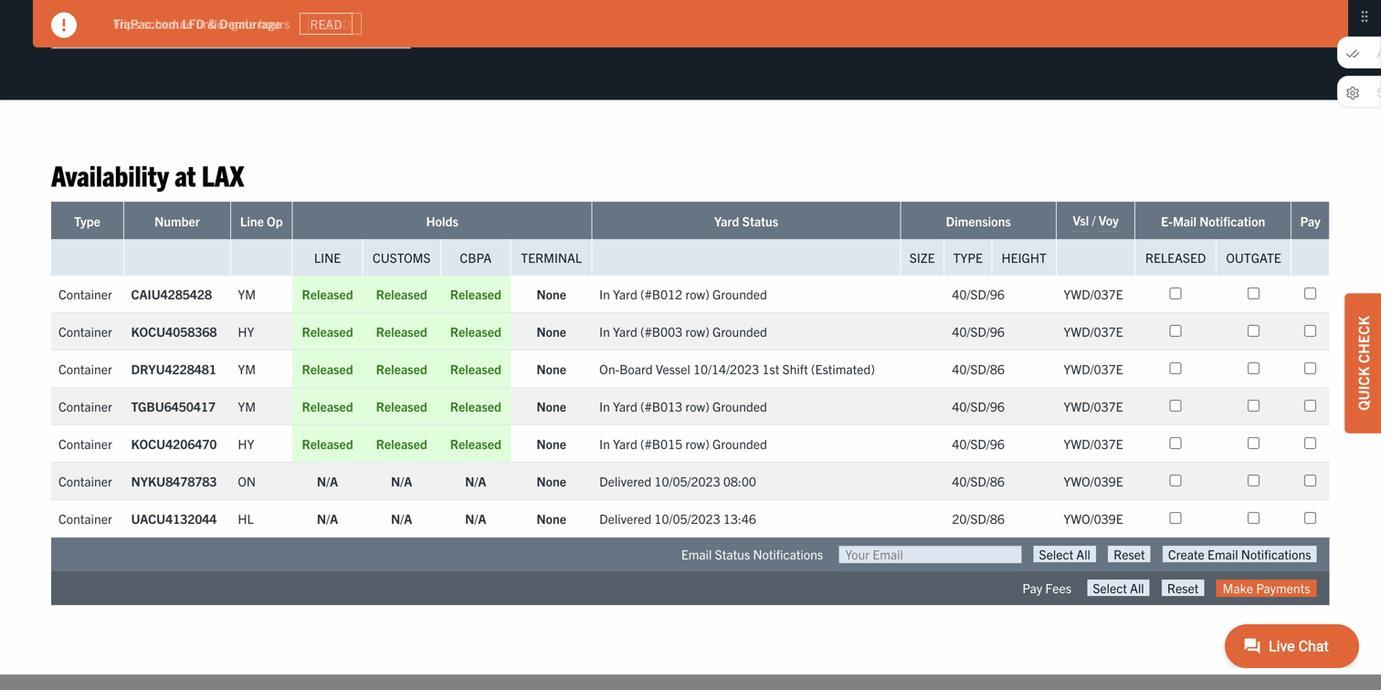 Task type: describe. For each thing, give the bounding box(es) containing it.
ywd/037e for in yard (#b015 row)            grounded
[[1064, 436, 1123, 452]]

notification
[[1200, 213, 1266, 229]]

delivered 10/05/2023 08:00
[[600, 473, 756, 490]]

40/sd/86 for ywd/037e
[[952, 361, 1005, 377]]

20/sd/86
[[952, 511, 1005, 527]]

grounded for in yard (#b013 row)            grounded
[[713, 398, 767, 415]]

ywd/037e for in yard (#b013 row)            grounded
[[1064, 398, 1123, 415]]

container for tgbu6450417
[[58, 398, 112, 415]]

pay for pay
[[1301, 213, 1321, 229]]

flips schedule under gate hours
[[113, 15, 290, 32]]

(#b003
[[640, 323, 683, 340]]

delivered 10/05/2023 13:46
[[600, 511, 756, 527]]

voy
[[1099, 212, 1119, 228]]

in yard (#b013 row)            grounded
[[600, 398, 767, 415]]

nyku8478783
[[131, 473, 217, 490]]

Your Email email field
[[839, 546, 1022, 564]]

trapac.com lfd & demurrage
[[113, 15, 281, 32]]

status for yard
[[742, 213, 779, 229]]

row) for (#b012
[[686, 286, 710, 302]]

ym for tgbu6450417
[[238, 398, 256, 415]]

(#b013
[[640, 398, 683, 415]]

(#b015
[[640, 436, 683, 452]]

flips
[[113, 15, 140, 32]]

ywd/037e for in yard (#b012 row)            grounded
[[1064, 286, 1123, 302]]

under
[[196, 15, 229, 32]]

check
[[1354, 316, 1372, 364]]

availability at lax
[[51, 157, 244, 192]]

availability
[[51, 157, 169, 192]]

yard for (#b013
[[613, 398, 638, 415]]

on
[[238, 473, 256, 490]]

(estimated)
[[811, 361, 875, 377]]

ywd/037e for on-board vessel 10/14/2023 1st shift (estimated)
[[1064, 361, 1123, 377]]

40/sd/96 for in yard (#b012 row)            grounded
[[952, 286, 1005, 302]]

none for delivered 10/05/2023 13:46
[[537, 511, 566, 527]]

40/sd/86 for ywo/039e
[[952, 473, 1005, 490]]

container for uacu4132044
[[58, 511, 112, 527]]

hours
[[259, 15, 290, 32]]

dryu4228481
[[131, 361, 216, 377]]

on-board vessel 10/14/2023 1st shift (estimated)
[[600, 361, 875, 377]]

op
[[267, 213, 283, 229]]

10/05/2023 for 13:46
[[655, 511, 721, 527]]

row) for (#b013
[[686, 398, 710, 415]]

ywo/039e for 40/sd/86
[[1064, 473, 1123, 490]]

in for in yard (#b013 row)            grounded
[[600, 398, 610, 415]]

terminal
[[521, 249, 582, 266]]

grounded for in yard (#b015 row)            grounded
[[713, 436, 767, 452]]

13:46
[[723, 511, 756, 527]]

cbpa
[[460, 249, 492, 266]]

status for email
[[715, 546, 750, 563]]

vsl
[[1073, 212, 1089, 228]]

trapac.com
[[113, 15, 179, 32]]

none for in yard (#b003 row)            grounded
[[537, 323, 566, 340]]

number
[[154, 213, 200, 229]]

yard up in yard (#b012 row)            grounded
[[714, 213, 739, 229]]

dimensions
[[946, 213, 1011, 229]]

10/05/2023 for 08:00
[[655, 473, 721, 490]]

40/sd/96 for in yard (#b015 row)            grounded
[[952, 436, 1005, 452]]

quick
[[1354, 367, 1372, 411]]

solid image
[[51, 12, 77, 38]]

hy for kocu4206470
[[238, 436, 254, 452]]

in yard (#b012 row)            grounded
[[600, 286, 767, 302]]

ym for dryu4228481
[[238, 361, 256, 377]]

read for trapac.com lfd & demurrage
[[310, 16, 342, 32]]

container for dryu4228481
[[58, 361, 112, 377]]

shift
[[783, 361, 808, 377]]

line for line op
[[240, 213, 264, 229]]

read for flips schedule under gate hours
[[319, 16, 351, 32]]

delivered for delivered 10/05/2023 08:00
[[600, 473, 652, 490]]

line for line
[[314, 249, 341, 266]]

uacu4132044
[[131, 511, 217, 527]]

customs
[[373, 249, 431, 266]]

height
[[1002, 249, 1047, 266]]

e-
[[1161, 213, 1173, 229]]

yard for (#b012
[[613, 286, 638, 302]]

email status notifications
[[681, 546, 823, 563]]

pay fees
[[1023, 580, 1072, 597]]

container for caiu4285428
[[58, 286, 112, 302]]



Task type: locate. For each thing, give the bounding box(es) containing it.
delivered for delivered 10/05/2023 13:46
[[600, 511, 652, 527]]

0 vertical spatial hy
[[238, 323, 254, 340]]

2 ywo/039e from the top
[[1064, 511, 1123, 527]]

1 row) from the top
[[686, 286, 710, 302]]

grounded up on-board vessel 10/14/2023 1st shift (estimated) in the bottom of the page
[[713, 323, 767, 340]]

type down dimensions
[[953, 249, 983, 266]]

type down availability
[[74, 213, 100, 229]]

payments
[[1256, 580, 1311, 597]]

7 none from the top
[[537, 511, 566, 527]]

40/sd/96 for in yard (#b013 row)            grounded
[[952, 398, 1005, 415]]

at
[[175, 157, 196, 192]]

type
[[74, 213, 100, 229], [953, 249, 983, 266]]

3 container from the top
[[58, 361, 112, 377]]

yard left (#b003
[[613, 323, 638, 340]]

yard left (#b012
[[613, 286, 638, 302]]

none
[[537, 286, 566, 302], [537, 323, 566, 340], [537, 361, 566, 377], [537, 398, 566, 415], [537, 436, 566, 452], [537, 473, 566, 490], [537, 511, 566, 527]]

1 in from the top
[[600, 286, 610, 302]]

4 grounded from the top
[[713, 436, 767, 452]]

1 vertical spatial delivered
[[600, 511, 652, 527]]

2 40/sd/86 from the top
[[952, 473, 1005, 490]]

container for kocu4206470
[[58, 436, 112, 452]]

yard for (#b015
[[613, 436, 638, 452]]

read link
[[300, 13, 353, 35], [308, 13, 362, 35]]

gate
[[231, 15, 256, 32]]

outgate
[[1226, 249, 1282, 266]]

schedule
[[143, 15, 193, 32]]

1 10/05/2023 from the top
[[655, 473, 721, 490]]

released
[[1146, 249, 1206, 266], [302, 286, 353, 302], [376, 286, 427, 302], [450, 286, 502, 302], [302, 323, 353, 340], [376, 323, 427, 340], [450, 323, 502, 340], [302, 361, 353, 377], [376, 361, 427, 377], [450, 361, 502, 377], [302, 398, 353, 415], [376, 398, 427, 415], [450, 398, 502, 415], [302, 436, 353, 452], [376, 436, 427, 452], [450, 436, 502, 452]]

line left op
[[240, 213, 264, 229]]

3 in from the top
[[600, 398, 610, 415]]

read
[[310, 16, 342, 32], [319, 16, 351, 32]]

1 vertical spatial ywo/039e
[[1064, 511, 1123, 527]]

ym right tgbu6450417
[[238, 398, 256, 415]]

1 40/sd/96 from the top
[[952, 286, 1005, 302]]

e-mail notification
[[1161, 213, 1266, 229]]

10/05/2023
[[655, 473, 721, 490], [655, 511, 721, 527]]

demurrage
[[219, 15, 281, 32]]

5 container from the top
[[58, 436, 112, 452]]

1 vertical spatial line
[[314, 249, 341, 266]]

delivered down (#b015 at the left bottom of the page
[[600, 473, 652, 490]]

0 horizontal spatial pay
[[1023, 580, 1043, 597]]

make
[[1223, 580, 1254, 597]]

in left (#b012
[[600, 286, 610, 302]]

1 read from the left
[[310, 16, 342, 32]]

ywd/037e
[[1064, 286, 1123, 302], [1064, 323, 1123, 340], [1064, 361, 1123, 377], [1064, 398, 1123, 415], [1064, 436, 1123, 452]]

1 none from the top
[[537, 286, 566, 302]]

pay for pay fees
[[1023, 580, 1043, 597]]

1 delivered from the top
[[600, 473, 652, 490]]

line op
[[240, 213, 283, 229]]

10/14/2023
[[693, 361, 759, 377]]

container for nyku8478783
[[58, 473, 112, 490]]

ym down line op in the left top of the page
[[238, 286, 256, 302]]

none for on-board vessel 10/14/2023 1st shift (estimated)
[[537, 361, 566, 377]]

pay left fees
[[1023, 580, 1043, 597]]

2 ym from the top
[[238, 361, 256, 377]]

ym right dryu4228481
[[238, 361, 256, 377]]

quick check link
[[1345, 293, 1381, 434]]

size
[[910, 249, 935, 266]]

0 vertical spatial delivered
[[600, 473, 652, 490]]

0 vertical spatial ym
[[238, 286, 256, 302]]

none for in yard (#b013 row)            grounded
[[537, 398, 566, 415]]

container left nyku8478783
[[58, 473, 112, 490]]

7 container from the top
[[58, 511, 112, 527]]

0 vertical spatial 40/sd/86
[[952, 361, 1005, 377]]

grounded for in yard (#b003 row)            grounded
[[713, 323, 767, 340]]

2 40/sd/96 from the top
[[952, 323, 1005, 340]]

hy for kocu4058368
[[238, 323, 254, 340]]

1 vertical spatial 10/05/2023
[[655, 511, 721, 527]]

6 none from the top
[[537, 473, 566, 490]]

1 40/sd/86 from the top
[[952, 361, 1005, 377]]

40/sd/96 for in yard (#b003 row)            grounded
[[952, 323, 1005, 340]]

3 none from the top
[[537, 361, 566, 377]]

2 in from the top
[[600, 323, 610, 340]]

0 vertical spatial 10/05/2023
[[655, 473, 721, 490]]

in left (#b015 at the left bottom of the page
[[600, 436, 610, 452]]

email
[[681, 546, 712, 563]]

n/a
[[317, 473, 338, 490], [391, 473, 412, 490], [465, 473, 487, 490], [317, 511, 338, 527], [391, 511, 412, 527], [465, 511, 487, 527]]

0 vertical spatial ywo/039e
[[1064, 473, 1123, 490]]

make payments link
[[1217, 580, 1317, 598]]

ym
[[238, 286, 256, 302], [238, 361, 256, 377], [238, 398, 256, 415]]

container for kocu4058368
[[58, 323, 112, 340]]

container left dryu4228481
[[58, 361, 112, 377]]

None button
[[1034, 546, 1096, 563], [1108, 546, 1151, 563], [1163, 546, 1317, 563], [1088, 580, 1150, 597], [1162, 580, 1205, 597], [1034, 546, 1096, 563], [1108, 546, 1151, 563], [1163, 546, 1317, 563], [1088, 580, 1150, 597], [1162, 580, 1205, 597]]

ywo/039e for 20/sd/86
[[1064, 511, 1123, 527]]

lfd
[[182, 15, 205, 32]]

4 container from the top
[[58, 398, 112, 415]]

board
[[620, 361, 653, 377]]

1 ywd/037e from the top
[[1064, 286, 1123, 302]]

row) right (#b003
[[686, 323, 710, 340]]

3 ywd/037e from the top
[[1064, 361, 1123, 377]]

1 vertical spatial 40/sd/86
[[952, 473, 1005, 490]]

on-
[[600, 361, 620, 377]]

1 vertical spatial pay
[[1023, 580, 1043, 597]]

in up the on-
[[600, 323, 610, 340]]

3 ym from the top
[[238, 398, 256, 415]]

yard left (#b015 at the left bottom of the page
[[613, 436, 638, 452]]

pay right notification
[[1301, 213, 1321, 229]]

grounded down on-board vessel 10/14/2023 1st shift (estimated) in the bottom of the page
[[713, 398, 767, 415]]

40/sd/86
[[952, 361, 1005, 377], [952, 473, 1005, 490]]

row)
[[686, 286, 710, 302], [686, 323, 710, 340], [686, 398, 710, 415], [686, 436, 710, 452]]

1 grounded from the top
[[713, 286, 767, 302]]

2 hy from the top
[[238, 436, 254, 452]]

4 ywd/037e from the top
[[1064, 398, 1123, 415]]

1st
[[762, 361, 780, 377]]

fees
[[1046, 580, 1072, 597]]

0 vertical spatial status
[[742, 213, 779, 229]]

10/05/2023 down in yard (#b015 row)            grounded
[[655, 473, 721, 490]]

read link for flips schedule under gate hours
[[308, 13, 362, 35]]

container
[[58, 286, 112, 302], [58, 323, 112, 340], [58, 361, 112, 377], [58, 398, 112, 415], [58, 436, 112, 452], [58, 473, 112, 490], [58, 511, 112, 527]]

yard
[[714, 213, 739, 229], [613, 286, 638, 302], [613, 323, 638, 340], [613, 398, 638, 415], [613, 436, 638, 452]]

yard status
[[714, 213, 779, 229]]

1 ym from the top
[[238, 286, 256, 302]]

1 vertical spatial type
[[953, 249, 983, 266]]

container left kocu4206470
[[58, 436, 112, 452]]

delivered
[[600, 473, 652, 490], [600, 511, 652, 527]]

0 vertical spatial pay
[[1301, 213, 1321, 229]]

3 40/sd/96 from the top
[[952, 398, 1005, 415]]

container left 'caiu4285428'
[[58, 286, 112, 302]]

2 delivered from the top
[[600, 511, 652, 527]]

3 row) from the top
[[686, 398, 710, 415]]

1 read link from the left
[[300, 13, 353, 35]]

1 vertical spatial status
[[715, 546, 750, 563]]

(#b012
[[640, 286, 683, 302]]

0 horizontal spatial line
[[240, 213, 264, 229]]

hl
[[238, 511, 254, 527]]

2 ywd/037e from the top
[[1064, 323, 1123, 340]]

tgbu6450417
[[131, 398, 216, 415]]

none for delivered 10/05/2023 08:00
[[537, 473, 566, 490]]

2 read from the left
[[319, 16, 351, 32]]

5 ywd/037e from the top
[[1064, 436, 1123, 452]]

2 grounded from the top
[[713, 323, 767, 340]]

None checkbox
[[1305, 288, 1317, 300], [1305, 325, 1317, 337], [1305, 363, 1317, 375], [1305, 400, 1317, 412], [1170, 438, 1182, 449], [1305, 512, 1317, 524], [1305, 288, 1317, 300], [1305, 325, 1317, 337], [1305, 363, 1317, 375], [1305, 400, 1317, 412], [1170, 438, 1182, 449], [1305, 512, 1317, 524]]

vessel
[[656, 361, 691, 377]]

lax
[[202, 157, 244, 192]]

in
[[600, 286, 610, 302], [600, 323, 610, 340], [600, 398, 610, 415], [600, 436, 610, 452]]

3 grounded from the top
[[713, 398, 767, 415]]

yard left (#b013
[[613, 398, 638, 415]]

2 10/05/2023 from the top
[[655, 511, 721, 527]]

4 in from the top
[[600, 436, 610, 452]]

4 row) from the top
[[686, 436, 710, 452]]

grounded up 08:00 on the right of the page
[[713, 436, 767, 452]]

4 none from the top
[[537, 398, 566, 415]]

in yard (#b003 row)            grounded
[[600, 323, 767, 340]]

in down the on-
[[600, 398, 610, 415]]

none for in yard (#b015 row)            grounded
[[537, 436, 566, 452]]

10/05/2023 up "email"
[[655, 511, 721, 527]]

1 vertical spatial ym
[[238, 361, 256, 377]]

quick check
[[1354, 316, 1372, 411]]

holds
[[426, 213, 459, 229]]

row) right (#b013
[[686, 398, 710, 415]]

1 horizontal spatial type
[[953, 249, 983, 266]]

0 vertical spatial line
[[240, 213, 264, 229]]

ym for caiu4285428
[[238, 286, 256, 302]]

1 horizontal spatial line
[[314, 249, 341, 266]]

line
[[240, 213, 264, 229], [314, 249, 341, 266]]

pay
[[1301, 213, 1321, 229], [1023, 580, 1043, 597]]

1 horizontal spatial pay
[[1301, 213, 1321, 229]]

in yard (#b015 row)            grounded
[[600, 436, 767, 452]]

line left "customs"
[[314, 249, 341, 266]]

status
[[742, 213, 779, 229], [715, 546, 750, 563]]

08:00
[[723, 473, 756, 490]]

1 container from the top
[[58, 286, 112, 302]]

hy up 'on'
[[238, 436, 254, 452]]

in for in yard (#b012 row)            grounded
[[600, 286, 610, 302]]

1 ywo/039e from the top
[[1064, 473, 1123, 490]]

0 vertical spatial type
[[74, 213, 100, 229]]

grounded up in yard (#b003 row)            grounded
[[713, 286, 767, 302]]

/
[[1092, 212, 1096, 228]]

2 vertical spatial ym
[[238, 398, 256, 415]]

container left kocu4058368
[[58, 323, 112, 340]]

in for in yard (#b015 row)            grounded
[[600, 436, 610, 452]]

row) right (#b012
[[686, 286, 710, 302]]

4 40/sd/96 from the top
[[952, 436, 1005, 452]]

kocu4206470
[[131, 436, 217, 452]]

notifications
[[753, 546, 823, 563]]

row) for (#b003
[[686, 323, 710, 340]]

mail
[[1173, 213, 1197, 229]]

make payments
[[1223, 580, 1311, 597]]

1 hy from the top
[[238, 323, 254, 340]]

2 none from the top
[[537, 323, 566, 340]]

hy right kocu4058368
[[238, 323, 254, 340]]

5 none from the top
[[537, 436, 566, 452]]

hy
[[238, 323, 254, 340], [238, 436, 254, 452]]

kocu4058368
[[131, 323, 217, 340]]

caiu4285428
[[131, 286, 212, 302]]

none for in yard (#b012 row)            grounded
[[537, 286, 566, 302]]

delivered down delivered 10/05/2023 08:00
[[600, 511, 652, 527]]

container left uacu4132044
[[58, 511, 112, 527]]

read link for trapac.com lfd & demurrage
[[300, 13, 353, 35]]

ywd/037e for in yard (#b003 row)            grounded
[[1064, 323, 1123, 340]]

grounded for in yard (#b012 row)            grounded
[[713, 286, 767, 302]]

2 container from the top
[[58, 323, 112, 340]]

row) right (#b015 at the left bottom of the page
[[686, 436, 710, 452]]

ywo/039e
[[1064, 473, 1123, 490], [1064, 511, 1123, 527]]

0 horizontal spatial type
[[74, 213, 100, 229]]

40/sd/96
[[952, 286, 1005, 302], [952, 323, 1005, 340], [952, 398, 1005, 415], [952, 436, 1005, 452]]

vsl / voy
[[1073, 212, 1119, 228]]

None checkbox
[[1170, 288, 1182, 300], [1248, 288, 1260, 300], [1170, 325, 1182, 337], [1248, 325, 1260, 337], [1170, 363, 1182, 375], [1248, 363, 1260, 375], [1170, 400, 1182, 412], [1248, 400, 1260, 412], [1248, 438, 1260, 449], [1305, 438, 1317, 449], [1170, 475, 1182, 487], [1248, 475, 1260, 487], [1305, 475, 1317, 487], [1170, 512, 1182, 524], [1248, 512, 1260, 524], [1170, 288, 1182, 300], [1248, 288, 1260, 300], [1170, 325, 1182, 337], [1248, 325, 1260, 337], [1170, 363, 1182, 375], [1248, 363, 1260, 375], [1170, 400, 1182, 412], [1248, 400, 1260, 412], [1248, 438, 1260, 449], [1305, 438, 1317, 449], [1170, 475, 1182, 487], [1248, 475, 1260, 487], [1305, 475, 1317, 487], [1170, 512, 1182, 524], [1248, 512, 1260, 524]]

1 vertical spatial hy
[[238, 436, 254, 452]]

2 read link from the left
[[308, 13, 362, 35]]

row) for (#b015
[[686, 436, 710, 452]]

container left tgbu6450417
[[58, 398, 112, 415]]

yard for (#b003
[[613, 323, 638, 340]]

&
[[208, 15, 216, 32]]

grounded
[[713, 286, 767, 302], [713, 323, 767, 340], [713, 398, 767, 415], [713, 436, 767, 452]]

6 container from the top
[[58, 473, 112, 490]]

2 row) from the top
[[686, 323, 710, 340]]

in for in yard (#b003 row)            grounded
[[600, 323, 610, 340]]



Task type: vqa. For each thing, say whether or not it's contained in the screenshot.
'Delivered 10/05/2023 13:46'
yes



